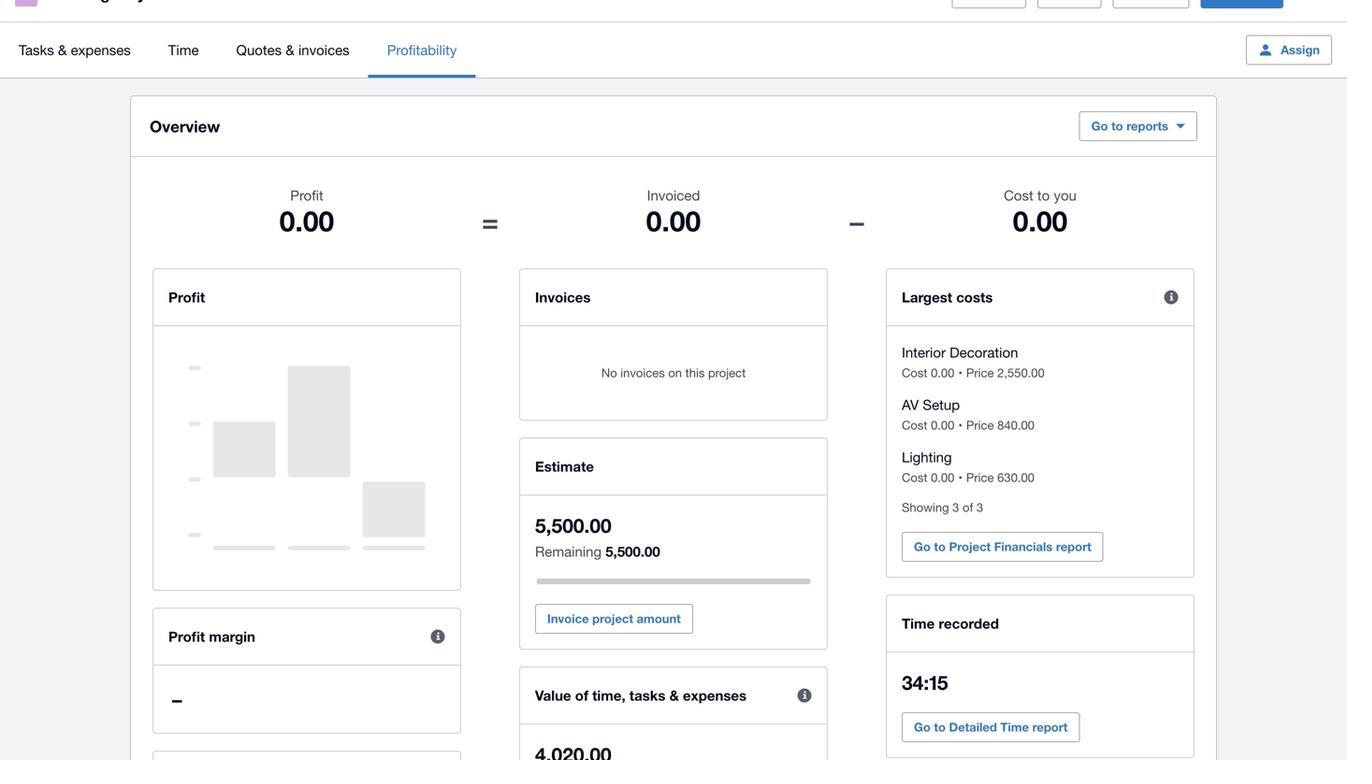 Task type: locate. For each thing, give the bounding box(es) containing it.
2 vertical spatial time
[[1001, 721, 1029, 735]]

of up 'project'
[[963, 501, 973, 515]]

1 horizontal spatial &
[[286, 42, 295, 58]]

invoices
[[298, 42, 350, 58], [621, 366, 665, 380]]

time left recorded
[[902, 616, 935, 633]]

2 horizontal spatial more info image
[[1153, 279, 1190, 316]]

of
[[963, 501, 973, 515], [575, 688, 589, 705]]

• down the setup
[[959, 418, 963, 433]]

recorded
[[939, 616, 999, 633]]

1 vertical spatial more info image
[[419, 619, 457, 656]]

1 horizontal spatial time
[[902, 616, 935, 633]]

2,550.00
[[998, 366, 1045, 380]]

profit inside profit 0.00
[[290, 187, 324, 204]]

value
[[535, 688, 571, 705]]

2 3 from the left
[[977, 501, 984, 515]]

0.00
[[280, 204, 334, 238], [646, 204, 701, 238], [1013, 204, 1068, 238], [931, 366, 955, 380], [931, 418, 955, 433], [931, 471, 955, 485]]

1 horizontal spatial 3
[[977, 501, 984, 515]]

2 vertical spatial profit
[[168, 629, 205, 646]]

to for financials
[[934, 540, 946, 554]]

to
[[1112, 119, 1123, 133], [1038, 187, 1050, 204], [934, 540, 946, 554], [934, 721, 946, 735]]

• inside lighting cost 0.00 • price 630.00
[[959, 471, 963, 485]]

report for go to detailed time report
[[1033, 721, 1068, 735]]

value of time, tasks & expenses
[[535, 688, 747, 705]]

tasks
[[630, 688, 666, 705]]

−
[[849, 204, 866, 238]]

profit margin
[[168, 629, 255, 646]]

–
[[172, 688, 182, 712]]

project
[[708, 366, 746, 380], [592, 612, 633, 627]]

• inside av setup cost 0.00 • price 840.00
[[959, 418, 963, 433]]

to inside button
[[934, 540, 946, 554]]

0 horizontal spatial &
[[58, 42, 67, 58]]

5,500.00 right 'remaining' at the bottom left of the page
[[606, 544, 660, 561]]

price left 840.00
[[967, 418, 994, 433]]

largest
[[902, 289, 953, 306]]

invoices right the quotes
[[298, 42, 350, 58]]

price down decoration
[[967, 366, 994, 380]]

to inside 'button'
[[934, 721, 946, 735]]

1 horizontal spatial of
[[963, 501, 973, 515]]

3 right 'showing'
[[953, 501, 960, 515]]

1 vertical spatial report
[[1033, 721, 1068, 735]]

2 • from the top
[[959, 418, 963, 433]]

report inside button
[[1056, 540, 1092, 554]]

0 vertical spatial •
[[959, 366, 963, 380]]

cost down av
[[902, 418, 928, 433]]

0 horizontal spatial time
[[168, 42, 199, 58]]

price for decoration
[[967, 366, 994, 380]]

detailed
[[949, 721, 997, 735]]

report right detailed
[[1033, 721, 1068, 735]]

& for quotes
[[286, 42, 295, 58]]

cost left the you
[[1004, 187, 1034, 204]]

amount
[[637, 612, 681, 627]]

0 vertical spatial project
[[708, 366, 746, 380]]

report right financials
[[1056, 540, 1092, 554]]

3 price from the top
[[967, 471, 994, 485]]

5,500.00
[[535, 514, 612, 538], [606, 544, 660, 561]]

0 horizontal spatial more info image
[[419, 619, 457, 656]]

setup
[[923, 397, 960, 413]]

0.00 inside the interior decoration cost 0.00 • price 2,550.00
[[931, 366, 955, 380]]

go down 34:15
[[914, 721, 931, 735]]

5,500.00 remaining 5,500.00
[[535, 514, 660, 561]]

invoice
[[547, 612, 589, 627]]

to left 'project'
[[934, 540, 946, 554]]

0 horizontal spatial 3
[[953, 501, 960, 515]]

& right the quotes
[[286, 42, 295, 58]]

• for decoration
[[959, 366, 963, 380]]

go to reports
[[1092, 119, 1169, 133]]

1 horizontal spatial invoices
[[621, 366, 665, 380]]

report for go to project financials report
[[1056, 540, 1092, 554]]

1 horizontal spatial more info image
[[786, 678, 823, 715]]

0 vertical spatial time
[[168, 42, 199, 58]]

• for setup
[[959, 418, 963, 433]]

2 vertical spatial more info image
[[786, 678, 823, 715]]

more info image
[[1153, 279, 1190, 316], [419, 619, 457, 656], [786, 678, 823, 715]]

invoices left the on
[[621, 366, 665, 380]]

time left the quotes
[[168, 42, 199, 58]]

report
[[1056, 540, 1092, 554], [1033, 721, 1068, 735]]

price inside av setup cost 0.00 • price 840.00
[[967, 418, 994, 433]]

cost
[[1004, 187, 1034, 204], [902, 366, 928, 380], [902, 418, 928, 433], [902, 471, 928, 485]]

go inside go to project financials report button
[[914, 540, 931, 554]]

3
[[953, 501, 960, 515], [977, 501, 984, 515]]

• up showing 3 of 3
[[959, 471, 963, 485]]

2 vertical spatial go
[[914, 721, 931, 735]]

cost down lighting
[[902, 471, 928, 485]]

1 vertical spatial time
[[902, 616, 935, 633]]

price
[[967, 366, 994, 380], [967, 418, 994, 433], [967, 471, 994, 485]]

cost inside av setup cost 0.00 • price 840.00
[[902, 418, 928, 433]]

expenses right tasks at the left top of the page
[[71, 42, 131, 58]]

0 vertical spatial go
[[1092, 119, 1108, 133]]

1 horizontal spatial expenses
[[683, 688, 747, 705]]

cost inside cost to you 0.00
[[1004, 187, 1034, 204]]

1 vertical spatial profit
[[168, 289, 205, 306]]

0 horizontal spatial project
[[592, 612, 633, 627]]

1 vertical spatial of
[[575, 688, 589, 705]]

on
[[668, 366, 682, 380]]

1 vertical spatial go
[[914, 540, 931, 554]]

2 vertical spatial •
[[959, 471, 963, 485]]

decoration
[[950, 344, 1019, 361]]

• down decoration
[[959, 366, 963, 380]]

1 vertical spatial •
[[959, 418, 963, 433]]

go inside go to reports popup button
[[1092, 119, 1108, 133]]

cost down interior
[[902, 366, 928, 380]]

quotes & invoices
[[236, 42, 350, 58]]

project
[[949, 540, 991, 554]]

0 horizontal spatial of
[[575, 688, 589, 705]]

to left reports
[[1112, 119, 1123, 133]]

to left detailed
[[934, 721, 946, 735]]

you
[[1054, 187, 1077, 204]]

go left reports
[[1092, 119, 1108, 133]]

project right this
[[708, 366, 746, 380]]

3 up 'project'
[[977, 501, 984, 515]]

1 vertical spatial project
[[592, 612, 633, 627]]

remaining
[[535, 544, 602, 560]]

• inside the interior decoration cost 0.00 • price 2,550.00
[[959, 366, 963, 380]]

2 vertical spatial price
[[967, 471, 994, 485]]

1 vertical spatial price
[[967, 418, 994, 433]]

0 vertical spatial more info image
[[1153, 279, 1190, 316]]

go
[[1092, 119, 1108, 133], [914, 540, 931, 554], [914, 721, 931, 735]]

0 vertical spatial profit
[[290, 187, 324, 204]]

2 price from the top
[[967, 418, 994, 433]]

cost inside lighting cost 0.00 • price 630.00
[[902, 471, 928, 485]]

quotes
[[236, 42, 282, 58]]

0.00 inside cost to you 0.00
[[1013, 204, 1068, 238]]

expenses
[[71, 42, 131, 58], [683, 688, 747, 705]]

profit
[[290, 187, 324, 204], [168, 289, 205, 306], [168, 629, 205, 646]]

0 vertical spatial report
[[1056, 540, 1092, 554]]

profit 0.00
[[280, 187, 334, 238]]

time for time
[[168, 42, 199, 58]]

1 • from the top
[[959, 366, 963, 380]]

1 price from the top
[[967, 366, 994, 380]]

price for setup
[[967, 418, 994, 433]]

price left 630.00
[[967, 471, 994, 485]]

time right detailed
[[1001, 721, 1029, 735]]

go inside go to detailed time report 'button'
[[914, 721, 931, 735]]

expenses right tasks
[[683, 688, 747, 705]]

to inside cost to you 0.00
[[1038, 187, 1050, 204]]

invoice project amount button
[[535, 605, 693, 634]]

profit for margin
[[168, 629, 205, 646]]

time
[[168, 42, 199, 58], [902, 616, 935, 633], [1001, 721, 1029, 735]]

•
[[959, 366, 963, 380], [959, 418, 963, 433], [959, 471, 963, 485]]

assign
[[1281, 43, 1320, 57]]

& right tasks
[[670, 688, 679, 705]]

2 horizontal spatial time
[[1001, 721, 1029, 735]]

no profit information available image
[[189, 345, 425, 572]]

project right invoice
[[592, 612, 633, 627]]

more info image for value of time, tasks & expenses
[[786, 678, 823, 715]]

go down 'showing'
[[914, 540, 931, 554]]

invoice project amount
[[547, 612, 681, 627]]

0 vertical spatial invoices
[[298, 42, 350, 58]]

0 vertical spatial price
[[967, 366, 994, 380]]

showing
[[902, 501, 949, 515]]

3 • from the top
[[959, 471, 963, 485]]

profitability link
[[368, 22, 476, 78]]

&
[[58, 42, 67, 58], [286, 42, 295, 58], [670, 688, 679, 705]]

invoices
[[535, 289, 591, 306]]

& right tasks at the left top of the page
[[58, 42, 67, 58]]

to left the you
[[1038, 187, 1050, 204]]

project inside the invoice project amount button
[[592, 612, 633, 627]]

report inside 'button'
[[1033, 721, 1068, 735]]

to for 0.00
[[1038, 187, 1050, 204]]

of left "time,"
[[575, 688, 589, 705]]

price inside the interior decoration cost 0.00 • price 2,550.00
[[967, 366, 994, 380]]

0 vertical spatial expenses
[[71, 42, 131, 58]]

1 vertical spatial invoices
[[621, 366, 665, 380]]

5,500.00 up 'remaining' at the bottom left of the page
[[535, 514, 612, 538]]



Task type: vqa. For each thing, say whether or not it's contained in the screenshot.
the bottom at
no



Task type: describe. For each thing, give the bounding box(es) containing it.
=
[[482, 204, 499, 238]]

go for go to project financials report
[[914, 540, 931, 554]]

profit for 0.00
[[290, 187, 324, 204]]

more info image for largest costs
[[1153, 279, 1190, 316]]

no
[[602, 366, 617, 380]]

1 vertical spatial expenses
[[683, 688, 747, 705]]

1 horizontal spatial project
[[708, 366, 746, 380]]

profitability
[[387, 42, 457, 58]]

tasks
[[19, 42, 54, 58]]

cost to you 0.00
[[1004, 187, 1077, 238]]

time link
[[149, 22, 218, 78]]

this
[[686, 366, 705, 380]]

tasks & expenses
[[19, 42, 131, 58]]

go for go to detailed time report
[[914, 721, 931, 735]]

tasks & expenses link
[[0, 22, 149, 78]]

invoiced 0.00
[[646, 187, 701, 238]]

to inside popup button
[[1112, 119, 1123, 133]]

cost inside the interior decoration cost 0.00 • price 2,550.00
[[902, 366, 928, 380]]

go to project financials report button
[[902, 532, 1104, 562]]

go for go to reports
[[1092, 119, 1108, 133]]

go to project financials report
[[914, 540, 1092, 554]]

av setup cost 0.00 • price 840.00
[[902, 397, 1035, 433]]

0 vertical spatial of
[[963, 501, 973, 515]]

invoiced
[[647, 187, 700, 204]]

0.00 inside av setup cost 0.00 • price 840.00
[[931, 418, 955, 433]]

price inside lighting cost 0.00 • price 630.00
[[967, 471, 994, 485]]

630.00
[[998, 471, 1035, 485]]

1 vertical spatial 5,500.00
[[606, 544, 660, 561]]

no invoices on this project
[[602, 366, 746, 380]]

time inside 'button'
[[1001, 721, 1029, 735]]

costs
[[957, 289, 993, 306]]

& for tasks
[[58, 42, 67, 58]]

quotes & invoices link
[[218, 22, 368, 78]]

lighting
[[902, 449, 952, 466]]

showing 3 of 3
[[902, 501, 984, 515]]

0 horizontal spatial invoices
[[298, 42, 350, 58]]

1 3 from the left
[[953, 501, 960, 515]]

2 horizontal spatial &
[[670, 688, 679, 705]]

av
[[902, 397, 919, 413]]

more info image for profit margin
[[419, 619, 457, 656]]

interior
[[902, 344, 946, 361]]

interior decoration cost 0.00 • price 2,550.00
[[902, 344, 1045, 380]]

go to detailed time report
[[914, 721, 1068, 735]]

financials
[[994, 540, 1053, 554]]

time for time recorded
[[902, 616, 935, 633]]

go to detailed time report button
[[902, 713, 1080, 743]]

go to reports button
[[1080, 111, 1198, 141]]

reports
[[1127, 119, 1169, 133]]

time recorded
[[902, 616, 999, 633]]

0 horizontal spatial expenses
[[71, 42, 131, 58]]

assign button
[[1247, 35, 1333, 65]]

34:15
[[902, 671, 948, 695]]

margin
[[209, 629, 255, 646]]

0 vertical spatial 5,500.00
[[535, 514, 612, 538]]

overview
[[150, 117, 220, 136]]

to for time
[[934, 721, 946, 735]]

largest costs
[[902, 289, 993, 306]]

time,
[[592, 688, 626, 705]]

0.00 inside lighting cost 0.00 • price 630.00
[[931, 471, 955, 485]]

840.00
[[998, 418, 1035, 433]]

lighting cost 0.00 • price 630.00
[[902, 449, 1035, 485]]

estimate
[[535, 459, 594, 475]]



